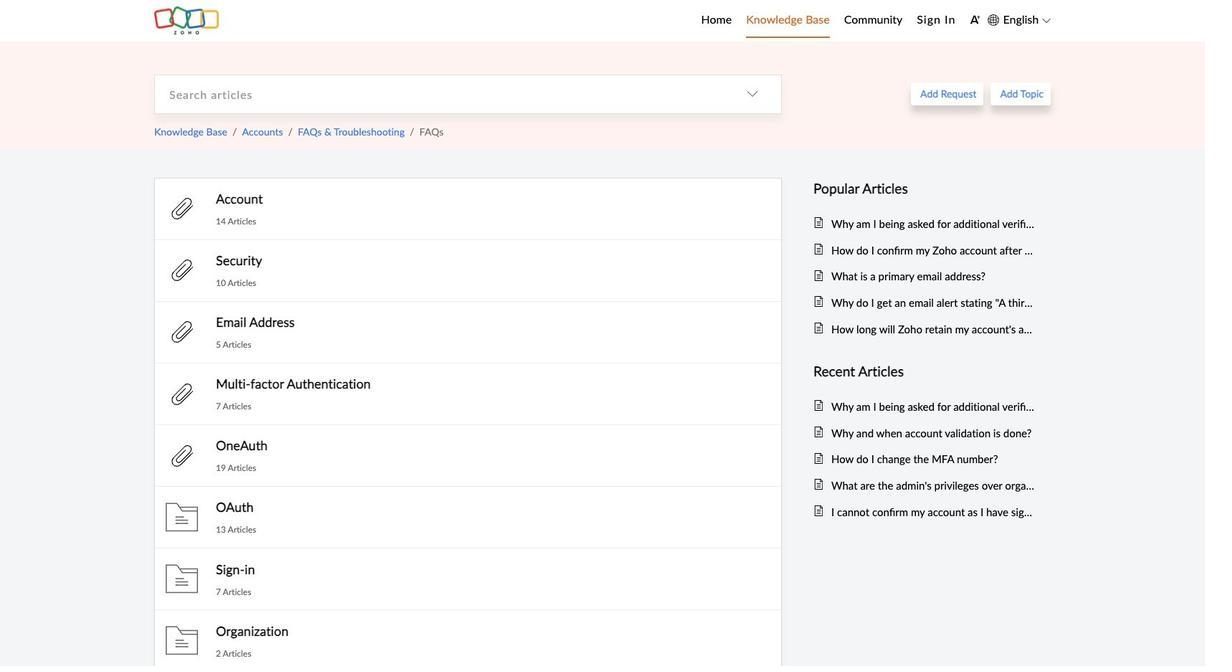 Task type: describe. For each thing, give the bounding box(es) containing it.
choose category image
[[747, 88, 758, 100]]

user preference image
[[970, 14, 981, 25]]

2 heading from the top
[[813, 361, 1037, 383]]

choose languages element
[[988, 11, 1051, 29]]



Task type: vqa. For each thing, say whether or not it's contained in the screenshot.
second heading from the bottom of the page
yes



Task type: locate. For each thing, give the bounding box(es) containing it.
user preference element
[[970, 10, 981, 32]]

choose category element
[[724, 75, 781, 113]]

0 vertical spatial heading
[[813, 178, 1037, 200]]

1 heading from the top
[[813, 178, 1037, 200]]

1 vertical spatial heading
[[813, 361, 1037, 383]]

heading
[[813, 178, 1037, 200], [813, 361, 1037, 383]]

Search articles field
[[155, 75, 724, 113]]



